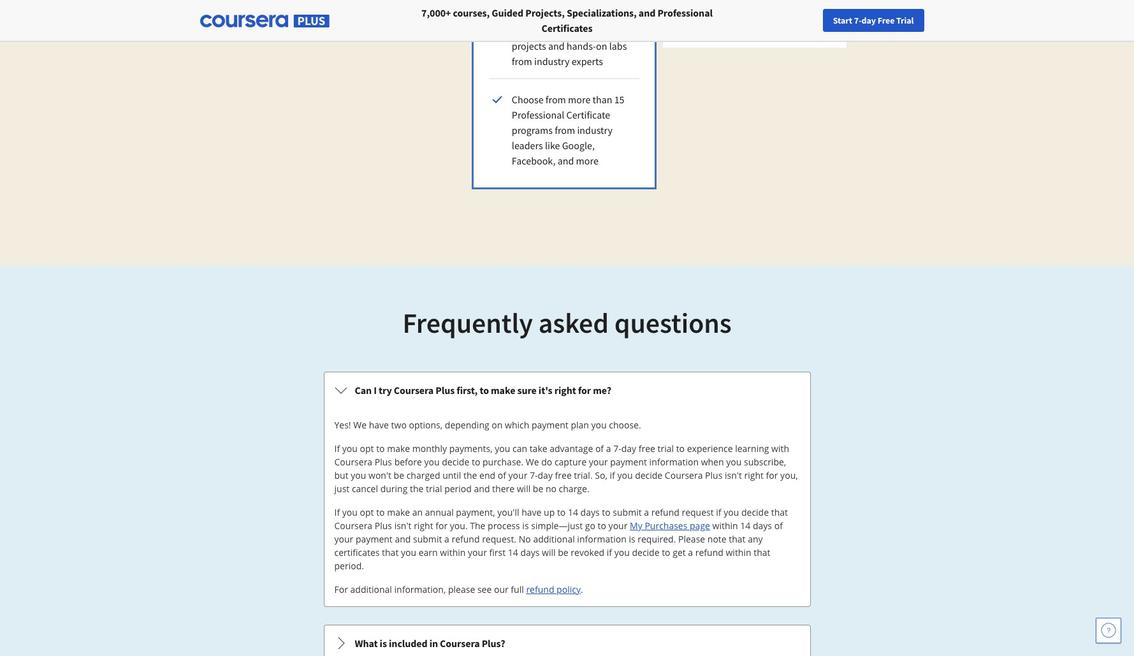 Task type: describe. For each thing, give the bounding box(es) containing it.
that down any
[[754, 547, 771, 559]]

0 vertical spatial the
[[464, 469, 477, 482]]

tools
[[512, 24, 533, 37]]

coursera inside if you opt to make an annual payment, you'll have up to 14 days to submit a refund request if you decide that coursera plus isn't right for you. the process is simple—just go to your
[[335, 520, 373, 532]]

labs
[[610, 40, 627, 52]]

a inside if you opt to make an annual payment, you'll have up to 14 days to submit a refund request if you decide that coursera plus isn't right for you. the process is simple—just go to your
[[644, 506, 649, 519]]

yes!
[[335, 419, 351, 431]]

free
[[878, 15, 895, 26]]

projects
[[512, 40, 546, 52]]

end
[[480, 469, 496, 482]]

coursera up but
[[335, 456, 373, 468]]

plan
[[571, 419, 589, 431]]

0 vertical spatial we
[[353, 419, 367, 431]]

1 horizontal spatial free
[[639, 443, 656, 455]]

period.
[[335, 560, 364, 572]]

you down monthly
[[424, 456, 440, 468]]

purchase.
[[483, 456, 524, 468]]

try
[[379, 384, 392, 397]]

with inside learn job-relevant skills and tools with 1,000+ applied projects and hands-on labs from industry experts
[[535, 24, 554, 37]]

decide up until at the left
[[442, 456, 470, 468]]

opt for coursera
[[360, 506, 374, 519]]

to right up
[[557, 506, 566, 519]]

coursera down when
[[665, 469, 703, 482]]

it's
[[539, 384, 553, 397]]

what is included in coursera plus?
[[355, 637, 505, 650]]

refund right the full
[[526, 584, 555, 596]]

decide inside if you opt to make an annual payment, you'll have up to 14 days to submit a refund request if you decide that coursera plus isn't right for you. the process is simple—just go to your
[[742, 506, 769, 519]]

required.
[[638, 533, 676, 545]]

refund down "you."
[[452, 533, 480, 545]]

within down any
[[726, 547, 752, 559]]

new
[[900, 15, 916, 26]]

you right when
[[727, 456, 742, 468]]

to inside the within 14 days of your payment and submit a refund request. no additional information is required. please note that any certificates that you earn within your first 14 days will be revoked if you decide to get a refund within that period.
[[662, 547, 671, 559]]

on inside learn job-relevant skills and tools with 1,000+ applied projects and hands-on labs from industry experts
[[596, 40, 608, 52]]

1 vertical spatial day
[[622, 443, 637, 455]]

and inside choose from more than 15 professional certificate programs from industry leaders like google, facebook, and more
[[558, 154, 574, 167]]

payment,
[[456, 506, 495, 519]]

job-
[[538, 9, 555, 22]]

a inside if you opt to make monthly payments, you can take advantage of a 7-day free trial to experience learning with coursera plus before you decide to purchase. we do capture your payment information when you subscribe, but you won't be charged until the end of your 7-day free trial. so, if you decide coursera plus isn't right for you, just cancel during the trial period and there will be no charge.
[[606, 443, 611, 455]]

to inside dropdown button
[[480, 384, 489, 397]]

leaders
[[512, 139, 543, 152]]

my purchases page
[[630, 520, 710, 532]]

certificates
[[335, 547, 380, 559]]

take
[[530, 443, 548, 455]]

than
[[593, 93, 613, 106]]

find your new career
[[863, 15, 943, 26]]

to left experience
[[676, 443, 685, 455]]

1 vertical spatial be
[[533, 483, 544, 495]]

1 vertical spatial additional
[[350, 584, 392, 596]]

help center image
[[1101, 623, 1117, 638]]

me?
[[593, 384, 612, 397]]

can
[[355, 384, 372, 397]]

be inside the within 14 days of your payment and submit a refund request. no additional information is required. please note that any certificates that you earn within your first 14 days will be revoked if you decide to get a refund within that period.
[[558, 547, 569, 559]]

from inside learn job-relevant skills and tools with 1,000+ applied projects and hands-on labs from industry experts
[[512, 55, 532, 68]]

2 vertical spatial days
[[521, 547, 540, 559]]

coursera right in on the left bottom
[[440, 637, 480, 650]]

frequently asked questions
[[403, 306, 732, 341]]

go
[[585, 520, 596, 532]]

submit inside if you opt to make an annual payment, you'll have up to 14 days to submit a refund request if you decide that coursera plus isn't right for you. the process is simple—just go to your
[[613, 506, 642, 519]]

start 7-day free trial
[[833, 15, 914, 26]]

yes! we have two options, depending on which payment plan you choose.
[[335, 419, 641, 431]]

1 vertical spatial from
[[546, 93, 566, 106]]

see
[[478, 584, 492, 596]]

1,000+
[[556, 24, 584, 37]]

plus inside if you opt to make an annual payment, you'll have up to 14 days to submit a refund request if you decide that coursera plus isn't right for you. the process is simple—just go to your
[[375, 520, 392, 532]]

isn't inside if you opt to make an annual payment, you'll have up to 14 days to submit a refund request if you decide that coursera plus isn't right for you. the process is simple—just go to your
[[395, 520, 412, 532]]

your inside if you opt to make an annual payment, you'll have up to 14 days to submit a refund request if you decide that coursera plus isn't right for you. the process is simple—just go to your
[[609, 520, 628, 532]]

you.
[[450, 520, 468, 532]]

like
[[545, 139, 560, 152]]

0 horizontal spatial on
[[492, 419, 503, 431]]

until
[[443, 469, 461, 482]]

7,000+ courses, guided projects, specializations, and professional certificates
[[422, 6, 713, 34]]

0 horizontal spatial 7-
[[530, 469, 538, 482]]

1 horizontal spatial 7-
[[614, 443, 622, 455]]

you down yes!
[[342, 443, 358, 455]]

.
[[581, 584, 583, 596]]

plus?
[[482, 637, 505, 650]]

coursera plus image
[[200, 15, 329, 28]]

that right 'certificates'
[[382, 547, 399, 559]]

facebook,
[[512, 154, 556, 167]]

google,
[[562, 139, 595, 152]]

7- inside button
[[854, 15, 862, 26]]

make inside can i try coursera plus first, to make sure it's right for me? dropdown button
[[491, 384, 516, 397]]

a right get
[[688, 547, 693, 559]]

industry inside learn job-relevant skills and tools with 1,000+ applied projects and hands-on labs from industry experts
[[534, 55, 570, 68]]

just
[[335, 483, 350, 495]]

0 vertical spatial of
[[596, 443, 604, 455]]

can i try coursera plus first, to make sure it's right for me? button
[[324, 372, 810, 408]]

policy
[[557, 584, 581, 596]]

choose from more than 15 professional certificate programs from industry leaders like google, facebook, and more
[[512, 93, 625, 167]]

plus down when
[[705, 469, 723, 482]]

if inside the within 14 days of your payment and submit a refund request. no additional information is required. please note that any certificates that you earn within your first 14 days will be revoked if you decide to get a refund within that period.
[[607, 547, 612, 559]]

you,
[[781, 469, 798, 482]]

choose
[[512, 93, 544, 106]]

plus up won't
[[375, 456, 392, 468]]

right inside if you opt to make monthly payments, you can take advantage of a 7-day free trial to experience learning with coursera plus before you decide to purchase. we do capture your payment information when you subscribe, but you won't be charged until the end of your 7-day free trial. so, if you decide coursera plus isn't right for you, just cancel during the trial period and there will be no charge.
[[745, 469, 764, 482]]

of inside the within 14 days of your payment and submit a refund request. no additional information is required. please note that any certificates that you earn within your first 14 days will be revoked if you decide to get a refund within that period.
[[775, 520, 783, 532]]

for inside can i try coursera plus first, to make sure it's right for me? dropdown button
[[578, 384, 591, 397]]

you down just
[[342, 506, 358, 519]]

get
[[673, 547, 686, 559]]

within right earn
[[440, 547, 466, 559]]

professional inside 7,000+ courses, guided projects, specializations, and professional certificates
[[658, 6, 713, 19]]

but
[[335, 469, 349, 482]]

information,
[[394, 584, 446, 596]]

cancel
[[352, 483, 378, 495]]

can
[[513, 443, 527, 455]]

a down annual
[[445, 533, 450, 545]]

if you opt to make an annual payment, you'll have up to 14 days to submit a refund request if you decide that coursera plus isn't right for you. the process is simple—just go to your
[[335, 506, 788, 532]]

2 vertical spatial from
[[555, 124, 575, 136]]

note
[[708, 533, 727, 545]]

advantage
[[550, 443, 593, 455]]

charged
[[407, 469, 440, 482]]

can i try coursera plus first, to make sure it's right for me?
[[355, 384, 612, 397]]

to down during
[[376, 506, 385, 519]]

first
[[489, 547, 506, 559]]

day inside button
[[862, 15, 876, 26]]

is inside the within 14 days of your payment and submit a refund request. no additional information is required. please note that any certificates that you earn within your first 14 days will be revoked if you decide to get a refund within that period.
[[629, 533, 636, 545]]

will inside the within 14 days of your payment and submit a refund request. no additional information is required. please note that any certificates that you earn within your first 14 days will be revoked if you decide to get a refund within that period.
[[542, 547, 556, 559]]

process
[[488, 520, 520, 532]]

payments,
[[449, 443, 493, 455]]

make for annual
[[387, 506, 410, 519]]

industry inside choose from more than 15 professional certificate programs from industry leaders like google, facebook, and more
[[577, 124, 613, 136]]

1 vertical spatial more
[[576, 154, 599, 167]]

my purchases page link
[[630, 520, 710, 532]]

period
[[445, 483, 472, 495]]

you left earn
[[401, 547, 417, 559]]

an
[[413, 506, 423, 519]]

you up note
[[724, 506, 739, 519]]

you right plan
[[592, 419, 607, 431]]

7,000+
[[422, 6, 451, 19]]

to down payments,
[[472, 456, 480, 468]]

please
[[448, 584, 475, 596]]

which
[[505, 419, 530, 431]]

up
[[544, 506, 555, 519]]



Task type: vqa. For each thing, say whether or not it's contained in the screenshot.
try
yes



Task type: locate. For each thing, give the bounding box(es) containing it.
1 vertical spatial with
[[772, 443, 790, 455]]

if inside if you opt to make monthly payments, you can take advantage of a 7-day free trial to experience learning with coursera plus before you decide to purchase. we do capture your payment information when you subscribe, but you won't be charged until the end of your 7-day free trial. so, if you decide coursera plus isn't right for you, just cancel during the trial period and there will be no charge.
[[610, 469, 615, 482]]

right
[[555, 384, 576, 397], [745, 469, 764, 482], [414, 520, 433, 532]]

0 vertical spatial if
[[335, 443, 340, 455]]

within up note
[[713, 520, 738, 532]]

for
[[578, 384, 591, 397], [766, 469, 778, 482], [436, 520, 448, 532]]

specializations,
[[567, 6, 637, 19]]

submit up earn
[[413, 533, 442, 545]]

will down 'simple—just'
[[542, 547, 556, 559]]

subscribe,
[[744, 456, 787, 468]]

trial
[[897, 15, 914, 26]]

that inside if you opt to make an annual payment, you'll have up to 14 days to submit a refund request if you decide that coursera plus isn't right for you. the process is simple—just go to your
[[772, 506, 788, 519]]

decide inside the within 14 days of your payment and submit a refund request. no additional information is required. please note that any certificates that you earn within your first 14 days will be revoked if you decide to get a refund within that period.
[[632, 547, 660, 559]]

payment inside the within 14 days of your payment and submit a refund request. no additional information is required. please note that any certificates that you earn within your first 14 days will be revoked if you decide to get a refund within that period.
[[356, 533, 393, 545]]

if inside if you opt to make an annual payment, you'll have up to 14 days to submit a refund request if you decide that coursera plus isn't right for you. the process is simple—just go to your
[[335, 506, 340, 519]]

charge.
[[559, 483, 590, 495]]

of up so, on the right of the page
[[596, 443, 604, 455]]

hands-
[[567, 40, 596, 52]]

0 horizontal spatial of
[[498, 469, 506, 482]]

if down just
[[335, 506, 340, 519]]

1 vertical spatial opt
[[360, 506, 374, 519]]

certificate
[[567, 108, 610, 121]]

0 vertical spatial on
[[596, 40, 608, 52]]

find your new career link
[[856, 13, 949, 29]]

make up before at the left of the page
[[387, 443, 410, 455]]

opt down cancel
[[360, 506, 374, 519]]

0 vertical spatial free
[[639, 443, 656, 455]]

day down choose.
[[622, 443, 637, 455]]

two
[[391, 419, 407, 431]]

plus left first,
[[436, 384, 455, 397]]

full
[[511, 584, 524, 596]]

for additional information, please see our full refund policy .
[[335, 584, 583, 596]]

1 horizontal spatial days
[[581, 506, 600, 519]]

1 horizontal spatial the
[[464, 469, 477, 482]]

0 vertical spatial professional
[[658, 6, 713, 19]]

1 vertical spatial right
[[745, 469, 764, 482]]

if down yes!
[[335, 443, 340, 455]]

before
[[395, 456, 422, 468]]

included
[[389, 637, 428, 650]]

we inside if you opt to make monthly payments, you can take advantage of a 7-day free trial to experience learning with coursera plus before you decide to purchase. we do capture your payment information when you subscribe, but you won't be charged until the end of your 7-day free trial. so, if you decide coursera plus isn't right for you, just cancel during the trial period and there will be no charge.
[[526, 456, 539, 468]]

no
[[546, 483, 557, 495]]

decide right so, on the right of the page
[[635, 469, 663, 482]]

is right what
[[380, 637, 387, 650]]

2 horizontal spatial days
[[753, 520, 772, 532]]

we left do
[[526, 456, 539, 468]]

payment up 'certificates'
[[356, 533, 393, 545]]

will
[[517, 483, 531, 495], [542, 547, 556, 559]]

0 horizontal spatial days
[[521, 547, 540, 559]]

capture
[[555, 456, 587, 468]]

additional
[[533, 533, 575, 545], [350, 584, 392, 596]]

0 vertical spatial for
[[578, 384, 591, 397]]

0 horizontal spatial trial
[[426, 483, 442, 495]]

is down my
[[629, 533, 636, 545]]

2 vertical spatial day
[[538, 469, 553, 482]]

opt inside if you opt to make an annual payment, you'll have up to 14 days to submit a refund request if you decide that coursera plus isn't right for you. the process is simple—just go to your
[[360, 506, 374, 519]]

refund policy link
[[526, 584, 581, 596]]

2 horizontal spatial 14
[[741, 520, 751, 532]]

relevant
[[555, 9, 590, 22]]

asked
[[539, 306, 609, 341]]

isn't down learning
[[725, 469, 742, 482]]

on left which
[[492, 419, 503, 431]]

and inside if you opt to make monthly payments, you can take advantage of a 7-day free trial to experience learning with coursera plus before you decide to purchase. we do capture your payment information when you subscribe, but you won't be charged until the end of your 7-day free trial. so, if you decide coursera plus isn't right for you, just cancel during the trial period and there will be no charge.
[[474, 483, 490, 495]]

is up no
[[523, 520, 529, 532]]

1 vertical spatial the
[[410, 483, 424, 495]]

7- left find
[[854, 15, 862, 26]]

1 vertical spatial professional
[[512, 108, 565, 121]]

first,
[[457, 384, 478, 397]]

trial.
[[574, 469, 593, 482]]

1 vertical spatial industry
[[577, 124, 613, 136]]

right down an
[[414, 520, 433, 532]]

we
[[353, 419, 367, 431], [526, 456, 539, 468]]

payment down choose.
[[610, 456, 647, 468]]

1 horizontal spatial professional
[[658, 6, 713, 19]]

0 vertical spatial be
[[394, 469, 404, 482]]

a up so, on the right of the page
[[606, 443, 611, 455]]

with inside if you opt to make monthly payments, you can take advantage of a 7-day free trial to experience learning with coursera plus before you decide to purchase. we do capture your payment information when you subscribe, but you won't be charged until the end of your 7-day free trial. so, if you decide coursera plus isn't right for you, just cancel during the trial period and there will be no charge.
[[772, 443, 790, 455]]

0 vertical spatial days
[[581, 506, 600, 519]]

be left no
[[533, 483, 544, 495]]

0 vertical spatial isn't
[[725, 469, 742, 482]]

for inside if you opt to make an annual payment, you'll have up to 14 days to submit a refund request if you decide that coursera plus isn't right for you. the process is simple—just go to your
[[436, 520, 448, 532]]

coursera up 'certificates'
[[335, 520, 373, 532]]

the down 'charged'
[[410, 483, 424, 495]]

industry
[[534, 55, 570, 68], [577, 124, 613, 136]]

None search field
[[175, 8, 482, 33]]

days down no
[[521, 547, 540, 559]]

that down you,
[[772, 506, 788, 519]]

any
[[748, 533, 763, 545]]

free down choose.
[[639, 443, 656, 455]]

0 horizontal spatial will
[[517, 483, 531, 495]]

day left free on the right top
[[862, 15, 876, 26]]

you up cancel
[[351, 469, 366, 482]]

revoked
[[571, 547, 605, 559]]

opt inside if you opt to make monthly payments, you can take advantage of a 7-day free trial to experience learning with coursera plus before you decide to purchase. we do capture your payment information when you subscribe, but you won't be charged until the end of your 7-day free trial. so, if you decide coursera plus isn't right for you, just cancel during the trial period and there will be no charge.
[[360, 443, 374, 455]]

2 vertical spatial of
[[775, 520, 783, 532]]

0 horizontal spatial day
[[538, 469, 553, 482]]

2 horizontal spatial right
[[745, 469, 764, 482]]

be
[[394, 469, 404, 482], [533, 483, 544, 495], [558, 547, 569, 559]]

if
[[335, 443, 340, 455], [335, 506, 340, 519]]

payment inside if you opt to make monthly payments, you can take advantage of a 7-day free trial to experience learning with coursera plus before you decide to purchase. we do capture your payment information when you subscribe, but you won't be charged until the end of your 7-day free trial. so, if you decide coursera plus isn't right for you, just cancel during the trial period and there will be no charge.
[[610, 456, 647, 468]]

my
[[630, 520, 643, 532]]

isn't inside if you opt to make monthly payments, you can take advantage of a 7-day free trial to experience learning with coursera plus before you decide to purchase. we do capture your payment information when you subscribe, but you won't be charged until the end of your 7-day free trial. so, if you decide coursera plus isn't right for you, just cancel during the trial period and there will be no charge.
[[725, 469, 742, 482]]

opt up won't
[[360, 443, 374, 455]]

2 if from the top
[[335, 506, 340, 519]]

refund inside if you opt to make an annual payment, you'll have up to 14 days to submit a refund request if you decide that coursera plus isn't right for you. the process is simple—just go to your
[[652, 506, 680, 519]]

0 vertical spatial additional
[[533, 533, 575, 545]]

right right it's
[[555, 384, 576, 397]]

days inside if you opt to make an annual payment, you'll have up to 14 days to submit a refund request if you decide that coursera plus isn't right for you. the process is simple—just go to your
[[581, 506, 600, 519]]

0 horizontal spatial with
[[535, 24, 554, 37]]

that left any
[[729, 533, 746, 545]]

make inside if you opt to make monthly payments, you can take advantage of a 7-day free trial to experience learning with coursera plus before you decide to purchase. we do capture your payment information when you subscribe, but you won't be charged until the end of your 7-day free trial. so, if you decide coursera plus isn't right for you, just cancel during the trial period and there will be no charge.
[[387, 443, 410, 455]]

additional right for
[[350, 584, 392, 596]]

free
[[639, 443, 656, 455], [555, 469, 572, 482]]

0 vertical spatial 14
[[568, 506, 578, 519]]

so,
[[595, 469, 608, 482]]

plus inside dropdown button
[[436, 384, 455, 397]]

and inside 7,000+ courses, guided projects, specializations, and professional certificates
[[639, 6, 656, 19]]

1 horizontal spatial on
[[596, 40, 608, 52]]

2 horizontal spatial day
[[862, 15, 876, 26]]

information down go
[[577, 533, 627, 545]]

if right request
[[716, 506, 722, 519]]

0 horizontal spatial submit
[[413, 533, 442, 545]]

14 up 'simple—just'
[[568, 506, 578, 519]]

with down job-
[[535, 24, 554, 37]]

2 vertical spatial payment
[[356, 533, 393, 545]]

list
[[322, 371, 812, 656]]

your
[[881, 15, 898, 26], [589, 456, 608, 468], [509, 469, 528, 482], [609, 520, 628, 532], [335, 533, 354, 545], [468, 547, 487, 559]]

0 vertical spatial is
[[523, 520, 529, 532]]

1 vertical spatial days
[[753, 520, 772, 532]]

make left sure
[[491, 384, 516, 397]]

submit
[[613, 506, 642, 519], [413, 533, 442, 545]]

with up subscribe,
[[772, 443, 790, 455]]

find
[[863, 15, 879, 26]]

1 vertical spatial have
[[522, 506, 542, 519]]

what
[[355, 637, 378, 650]]

7-
[[854, 15, 862, 26], [614, 443, 622, 455], [530, 469, 538, 482]]

right inside can i try coursera plus first, to make sure it's right for me? dropdown button
[[555, 384, 576, 397]]

right down subscribe,
[[745, 469, 764, 482]]

to up won't
[[376, 443, 385, 455]]

information inside the within 14 days of your payment and submit a refund request. no additional information is required. please note that any certificates that you earn within your first 14 days will be revoked if you decide to get a refund within that period.
[[577, 533, 627, 545]]

1 horizontal spatial submit
[[613, 506, 642, 519]]

is inside dropdown button
[[380, 637, 387, 650]]

monthly
[[413, 443, 447, 455]]

annual
[[425, 506, 454, 519]]

1 vertical spatial trial
[[426, 483, 442, 495]]

1 vertical spatial free
[[555, 469, 572, 482]]

2 horizontal spatial be
[[558, 547, 569, 559]]

0 horizontal spatial be
[[394, 469, 404, 482]]

2 vertical spatial if
[[607, 547, 612, 559]]

0 vertical spatial make
[[491, 384, 516, 397]]

0 vertical spatial will
[[517, 483, 531, 495]]

simple—just
[[531, 520, 583, 532]]

14 up any
[[741, 520, 751, 532]]

will inside if you opt to make monthly payments, you can take advantage of a 7-day free trial to experience learning with coursera plus before you decide to purchase. we do capture your payment information when you subscribe, but you won't be charged until the end of your 7-day free trial. so, if you decide coursera plus isn't right for you, just cancel during the trial period and there will be no charge.
[[517, 483, 531, 495]]

0 vertical spatial if
[[610, 469, 615, 482]]

courses,
[[453, 6, 490, 19]]

1 vertical spatial 7-
[[614, 443, 622, 455]]

make inside if you opt to make an annual payment, you'll have up to 14 days to submit a refund request if you decide that coursera plus isn't right for you. the process is simple—just go to your
[[387, 506, 410, 519]]

for inside if you opt to make monthly payments, you can take advantage of a 7-day free trial to experience learning with coursera plus before you decide to purchase. we do capture your payment information when you subscribe, but you won't be charged until the end of your 7-day free trial. so, if you decide coursera plus isn't right for you, just cancel during the trial period and there will be no charge.
[[766, 469, 778, 482]]

0 vertical spatial day
[[862, 15, 876, 26]]

if inside if you opt to make an annual payment, you'll have up to 14 days to submit a refund request if you decide that coursera plus isn't right for you. the process is simple—just go to your
[[716, 506, 722, 519]]

days up go
[[581, 506, 600, 519]]

14
[[568, 506, 578, 519], [741, 520, 751, 532], [508, 547, 518, 559]]

from up like
[[555, 124, 575, 136]]

additional inside the within 14 days of your payment and submit a refund request. no additional information is required. please note that any certificates that you earn within your first 14 days will be revoked if you decide to get a refund within that period.
[[533, 533, 575, 545]]

day down do
[[538, 469, 553, 482]]

if for if you opt to make monthly payments, you can take advantage of a 7-day free trial to experience learning with coursera plus before you decide to purchase. we do capture your payment information when you subscribe, but you won't be charged until the end of your 7-day free trial. so, if you decide coursera plus isn't right for you, just cancel during the trial period and there will be no charge.
[[335, 443, 340, 455]]

decide up any
[[742, 506, 769, 519]]

questions
[[615, 306, 732, 341]]

2 vertical spatial be
[[558, 547, 569, 559]]

days
[[581, 506, 600, 519], [753, 520, 772, 532], [521, 547, 540, 559]]

won't
[[369, 469, 392, 482]]

you right so, on the right of the page
[[618, 469, 633, 482]]

1 vertical spatial on
[[492, 419, 503, 431]]

of down you,
[[775, 520, 783, 532]]

submit inside the within 14 days of your payment and submit a refund request. no additional information is required. please note that any certificates that you earn within your first 14 days will be revoked if you decide to get a refund within that period.
[[413, 533, 442, 545]]

decide down required.
[[632, 547, 660, 559]]

be up during
[[394, 469, 404, 482]]

in
[[430, 637, 438, 650]]

1 horizontal spatial day
[[622, 443, 637, 455]]

0 horizontal spatial additional
[[350, 584, 392, 596]]

free down capture
[[555, 469, 572, 482]]

1 vertical spatial of
[[498, 469, 506, 482]]

refund down note
[[696, 547, 724, 559]]

for down subscribe,
[[766, 469, 778, 482]]

when
[[701, 456, 724, 468]]

information inside if you opt to make monthly payments, you can take advantage of a 7-day free trial to experience learning with coursera plus before you decide to purchase. we do capture your payment information when you subscribe, but you won't be charged until the end of your 7-day free trial. so, if you decide coursera plus isn't right for you, just cancel during the trial period and there will be no charge.
[[650, 456, 699, 468]]

frequently
[[403, 306, 533, 341]]

2 horizontal spatial of
[[775, 520, 783, 532]]

0 vertical spatial with
[[535, 24, 554, 37]]

the left end
[[464, 469, 477, 482]]

1 horizontal spatial payment
[[532, 419, 569, 431]]

the
[[470, 520, 486, 532]]

14 right first
[[508, 547, 518, 559]]

0 vertical spatial opt
[[360, 443, 374, 455]]

if right the revoked
[[607, 547, 612, 559]]

to right go
[[598, 520, 607, 532]]

0 vertical spatial 7-
[[854, 15, 862, 26]]

2 vertical spatial 7-
[[530, 469, 538, 482]]

more
[[568, 93, 591, 106], [576, 154, 599, 167]]

to right first,
[[480, 384, 489, 397]]

trial down 'charged'
[[426, 483, 442, 495]]

page
[[690, 520, 710, 532]]

additional down 'simple—just'
[[533, 533, 575, 545]]

1 horizontal spatial information
[[650, 456, 699, 468]]

you right the revoked
[[615, 547, 630, 559]]

0 vertical spatial from
[[512, 55, 532, 68]]

to down so, on the right of the page
[[602, 506, 611, 519]]

1 vertical spatial will
[[542, 547, 556, 559]]

0 horizontal spatial industry
[[534, 55, 570, 68]]

plus
[[436, 384, 455, 397], [375, 456, 392, 468], [705, 469, 723, 482], [375, 520, 392, 532]]

what is included in coursera plus? button
[[324, 626, 810, 656]]

opt for before
[[360, 443, 374, 455]]

1 vertical spatial 14
[[741, 520, 751, 532]]

make for payments,
[[387, 443, 410, 455]]

2 horizontal spatial for
[[766, 469, 778, 482]]

you
[[592, 419, 607, 431], [342, 443, 358, 455], [495, 443, 510, 455], [424, 456, 440, 468], [727, 456, 742, 468], [351, 469, 366, 482], [618, 469, 633, 482], [342, 506, 358, 519], [724, 506, 739, 519], [401, 547, 417, 559], [615, 547, 630, 559]]

coursera right try
[[394, 384, 434, 397]]

2 opt from the top
[[360, 506, 374, 519]]

0 horizontal spatial 14
[[508, 547, 518, 559]]

1 horizontal spatial is
[[523, 520, 529, 532]]

coursera
[[394, 384, 434, 397], [335, 456, 373, 468], [665, 469, 703, 482], [335, 520, 373, 532], [440, 637, 480, 650]]

1 if from the top
[[335, 443, 340, 455]]

have inside if you opt to make an annual payment, you'll have up to 14 days to submit a refund request if you decide that coursera plus isn't right for you. the process is simple—just go to your
[[522, 506, 542, 519]]

learn job-relevant skills and tools with 1,000+ applied projects and hands-on labs from industry experts
[[512, 9, 632, 68]]

from right choose
[[546, 93, 566, 106]]

1 horizontal spatial isn't
[[725, 469, 742, 482]]

and inside the within 14 days of your payment and submit a refund request. no additional information is required. please note that any certificates that you earn within your first 14 days will be revoked if you decide to get a refund within that period.
[[395, 533, 411, 545]]

0 horizontal spatial is
[[380, 637, 387, 650]]

2 vertical spatial make
[[387, 506, 410, 519]]

if for if you opt to make an annual payment, you'll have up to 14 days to submit a refund request if you decide that coursera plus isn't right for you. the process is simple—just go to your
[[335, 506, 340, 519]]

1 vertical spatial we
[[526, 456, 539, 468]]

certificates
[[542, 22, 593, 34]]

is inside if you opt to make an annual payment, you'll have up to 14 days to submit a refund request if you decide that coursera plus isn't right for you. the process is simple—just go to your
[[523, 520, 529, 532]]

2 vertical spatial right
[[414, 520, 433, 532]]

have left two
[[369, 419, 389, 431]]

industry down 'projects'
[[534, 55, 570, 68]]

i
[[374, 384, 377, 397]]

experience
[[687, 443, 733, 455]]

professional
[[658, 6, 713, 19], [512, 108, 565, 121]]

of down purchase.
[[498, 469, 506, 482]]

plus up 'certificates'
[[375, 520, 392, 532]]

you up purchase.
[[495, 443, 510, 455]]

career
[[918, 15, 943, 26]]

if inside if you opt to make monthly payments, you can take advantage of a 7-day free trial to experience learning with coursera plus before you decide to purchase. we do capture your payment information when you subscribe, but you won't be charged until the end of your 7-day free trial. so, if you decide coursera plus isn't right for you, just cancel during the trial period and there will be no charge.
[[335, 443, 340, 455]]

1 horizontal spatial industry
[[577, 124, 613, 136]]

isn't down during
[[395, 520, 412, 532]]

skills
[[592, 9, 613, 22]]

and
[[639, 6, 656, 19], [615, 9, 632, 22], [548, 40, 565, 52], [558, 154, 574, 167], [474, 483, 490, 495], [395, 533, 411, 545]]

trial
[[658, 443, 674, 455], [426, 483, 442, 495]]

0 horizontal spatial the
[[410, 483, 424, 495]]

0 vertical spatial industry
[[534, 55, 570, 68]]

for left me?
[[578, 384, 591, 397]]

for
[[335, 584, 348, 596]]

list containing can i try coursera plus first, to make sure it's right for me?
[[322, 371, 812, 656]]

of
[[596, 443, 604, 455], [498, 469, 506, 482], [775, 520, 783, 532]]

projects,
[[526, 6, 565, 19]]

2 horizontal spatial 7-
[[854, 15, 862, 26]]

14 inside if you opt to make an annual payment, you'll have up to 14 days to submit a refund request if you decide that coursera plus isn't right for you. the process is simple—just go to your
[[568, 506, 578, 519]]

2 horizontal spatial payment
[[610, 456, 647, 468]]

for down annual
[[436, 520, 448, 532]]

0 vertical spatial submit
[[613, 506, 642, 519]]

make left an
[[387, 506, 410, 519]]

0 horizontal spatial free
[[555, 469, 572, 482]]

professional inside choose from more than 15 professional certificate programs from industry leaders like google, facebook, and more
[[512, 108, 565, 121]]

a
[[606, 443, 611, 455], [644, 506, 649, 519], [445, 533, 450, 545], [688, 547, 693, 559]]

0 vertical spatial have
[[369, 419, 389, 431]]

from down 'projects'
[[512, 55, 532, 68]]

earn
[[419, 547, 438, 559]]

0 vertical spatial payment
[[532, 419, 569, 431]]

1 horizontal spatial trial
[[658, 443, 674, 455]]

applied
[[586, 24, 618, 37]]

1 horizontal spatial for
[[578, 384, 591, 397]]

15
[[615, 93, 625, 106]]

2 vertical spatial 14
[[508, 547, 518, 559]]

1 horizontal spatial right
[[555, 384, 576, 397]]

0 horizontal spatial for
[[436, 520, 448, 532]]

we right yes!
[[353, 419, 367, 431]]

0 vertical spatial more
[[568, 93, 591, 106]]

choose.
[[609, 419, 641, 431]]

1 opt from the top
[[360, 443, 374, 455]]

will right there
[[517, 483, 531, 495]]

if you opt to make monthly payments, you can take advantage of a 7-day free trial to experience learning with coursera plus before you decide to purchase. we do capture your payment information when you subscribe, but you won't be charged until the end of your 7-day free trial. so, if you decide coursera plus isn't right for you, just cancel during the trial period and there will be no charge.
[[335, 443, 798, 495]]

opt
[[360, 443, 374, 455], [360, 506, 374, 519]]

if
[[610, 469, 615, 482], [716, 506, 722, 519], [607, 547, 612, 559]]

0 horizontal spatial have
[[369, 419, 389, 431]]

trial left experience
[[658, 443, 674, 455]]

decide
[[442, 456, 470, 468], [635, 469, 663, 482], [742, 506, 769, 519], [632, 547, 660, 559]]

refund up purchases
[[652, 506, 680, 519]]

be left the revoked
[[558, 547, 569, 559]]

information down experience
[[650, 456, 699, 468]]

1 vertical spatial information
[[577, 533, 627, 545]]

0 horizontal spatial right
[[414, 520, 433, 532]]

7- down take at the left of page
[[530, 469, 538, 482]]

1 horizontal spatial of
[[596, 443, 604, 455]]

right inside if you opt to make an annual payment, you'll have up to 14 days to submit a refund request if you decide that coursera plus isn't right for you. the process is simple—just go to your
[[414, 520, 433, 532]]

sure
[[518, 384, 537, 397]]



